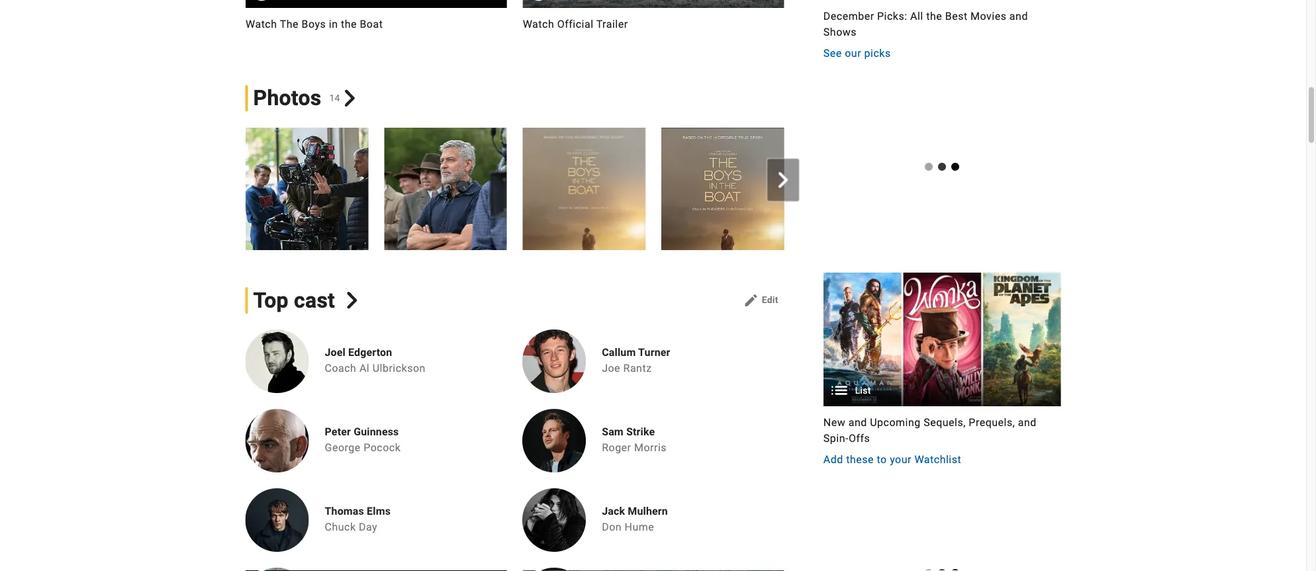 Task type: vqa. For each thing, say whether or not it's contained in the screenshot.
the Watch The Boys in the Boat LINK
yes



Task type: describe. For each thing, give the bounding box(es) containing it.
top
[[253, 288, 289, 313]]

thomas elms link
[[325, 505, 391, 518]]

photos
[[253, 86, 321, 111]]

thomas elms image
[[245, 489, 309, 552]]

the for 1st the 'watch the boys in the boat' link from right
[[895, 18, 911, 31]]

2 george clooney in the boys in the boat (2023) image from the left
[[384, 128, 507, 251]]

joel edgerton in the boys in the boat (2023) image
[[800, 128, 923, 251]]

joel edgerton image
[[245, 330, 309, 394]]

top cast
[[253, 288, 335, 313]]

best
[[945, 10, 968, 23]]

joel edgerton coach al ulbrickson
[[325, 346, 426, 375]]

add
[[824, 454, 843, 466]]

1 watch the boys in the boat group from the left
[[245, 0, 507, 48]]

new
[[824, 416, 846, 429]]

december
[[824, 10, 874, 23]]

1 boys from the left
[[301, 18, 326, 31]]

add these to your watchlist
[[824, 454, 962, 466]]

al
[[359, 362, 370, 375]]

chuck day link
[[325, 521, 378, 534]]

the for 1st the 'watch the boys in the boat' link from the left
[[280, 18, 298, 31]]

in for 1st the 'watch the boys in the boat' link from the left
[[329, 18, 338, 31]]

upcoming
[[870, 416, 921, 429]]

don hume link
[[602, 521, 654, 534]]

watch for 1st the 'watch the boys in the boat' link from the left
[[245, 18, 277, 31]]

roger
[[602, 442, 631, 454]]

december picks: all the best movies and shows link
[[824, 8, 1061, 40]]

picks
[[865, 47, 891, 60]]

top cast link
[[245, 288, 361, 314]]

turner
[[638, 346, 671, 359]]

movies
[[971, 10, 1007, 23]]

peter guinness george pocock
[[325, 426, 401, 454]]

and right prequels,
[[1018, 416, 1037, 429]]

2 boys from the left
[[856, 18, 880, 31]]

callum turner joe rantz
[[602, 346, 671, 375]]

and up offs
[[849, 416, 867, 429]]

list link
[[824, 273, 1061, 407]]

see
[[824, 47, 842, 60]]

2 boat from the left
[[914, 18, 937, 31]]

roger morris link
[[602, 442, 667, 454]]

chevron right inline image
[[341, 90, 358, 107]]

list group
[[824, 273, 1061, 407]]

1 watch the boys in the boat link from the left
[[245, 17, 507, 32]]

callum turner image
[[523, 330, 586, 394]]

jack mulhern don hume
[[602, 505, 668, 534]]

new and upcoming sequels, prequels, and spin-offs link
[[824, 415, 1061, 447]]

strike
[[626, 426, 655, 438]]

official
[[557, 18, 593, 31]]

1 george clooney in the boys in the boat (2023) image from the left
[[245, 128, 368, 251]]

chuck
[[325, 521, 356, 534]]

add these to your watchlist button
[[824, 452, 962, 468]]

luke slattery image
[[245, 568, 309, 571]]

peter
[[325, 426, 351, 438]]

picks:
[[877, 10, 908, 23]]

trailer
[[596, 18, 628, 31]]

the for 1st the 'watch the boys in the boat' link from the left
[[341, 18, 357, 31]]

jack mulhern image
[[523, 489, 586, 552]]

sam strike roger morris
[[602, 426, 667, 454]]

watch the boys in the boat for 1st the 'watch the boys in the boat' link from the left
[[245, 18, 383, 31]]

pocock
[[364, 442, 401, 454]]



Task type: locate. For each thing, give the bounding box(es) containing it.
elms
[[367, 505, 391, 518]]

group
[[245, 0, 507, 9], [523, 0, 784, 9], [800, 0, 1061, 9], [824, 0, 1061, 61], [824, 0, 1061, 0], [229, 128, 923, 251], [824, 273, 1061, 468]]

thomas elms chuck day
[[325, 505, 391, 534]]

0 horizontal spatial in
[[329, 18, 338, 31]]

1 horizontal spatial in
[[883, 18, 892, 31]]

watch for watch official trailer link
[[523, 18, 554, 31]]

list
[[855, 385, 871, 396]]

mulhern
[[628, 505, 668, 518]]

edit image
[[743, 293, 759, 309]]

the
[[280, 18, 298, 31], [834, 18, 853, 31]]

3 watch from the left
[[800, 18, 831, 31]]

0 horizontal spatial chevron right inline image
[[344, 292, 361, 309]]

boys
[[301, 18, 326, 31], [856, 18, 880, 31]]

and
[[1010, 10, 1028, 23], [849, 416, 867, 429], [1018, 416, 1037, 429]]

0 vertical spatial chevron right inline image
[[775, 172, 791, 188]]

these
[[846, 454, 874, 466]]

prequels,
[[969, 416, 1015, 429]]

1 horizontal spatial watch the boys in the boat link
[[800, 17, 1061, 32]]

0 horizontal spatial boys
[[301, 18, 326, 31]]

callum turner link
[[602, 346, 671, 359]]

1 horizontal spatial watch
[[523, 18, 554, 31]]

joe
[[602, 362, 621, 375]]

cast
[[294, 288, 335, 313]]

2 watch the boys in the boat from the left
[[800, 18, 937, 31]]

shows
[[824, 26, 857, 39]]

thomas
[[325, 505, 364, 518]]

don
[[602, 521, 622, 534]]

1 boat from the left
[[359, 18, 383, 31]]

0 horizontal spatial the boys in the boat image
[[245, 0, 507, 9]]

the for 1st the 'watch the boys in the boat' link from right
[[834, 18, 853, 31]]

1 horizontal spatial watch the boys in the boat group
[[800, 0, 1061, 48]]

bruce herbelin-earle image
[[523, 568, 586, 571]]

watch inside group
[[523, 18, 554, 31]]

the
[[927, 10, 942, 23], [341, 18, 357, 31], [895, 18, 911, 31]]

14
[[329, 93, 340, 104]]

2 in from the left
[[883, 18, 892, 31]]

1 horizontal spatial the boys in the boat image
[[800, 0, 1061, 9]]

0 horizontal spatial watch
[[245, 18, 277, 31]]

jack mulhern link
[[602, 505, 668, 518]]

coach
[[325, 362, 357, 375]]

1 in from the left
[[329, 18, 338, 31]]

1 the boys in the boat image from the left
[[245, 0, 507, 9]]

2 horizontal spatial the
[[927, 10, 942, 23]]

the boys in the boat (2023) image
[[523, 128, 645, 251], [661, 128, 784, 251]]

joel edgerton link
[[325, 346, 431, 359]]

2 watch the boys in the boat link from the left
[[800, 17, 1061, 32]]

watch for 1st the 'watch the boys in the boat' link from right
[[800, 18, 831, 31]]

in
[[329, 18, 338, 31], [883, 18, 892, 31]]

group containing new and upcoming sequels, prequels, and spin-offs
[[824, 273, 1061, 468]]

1 horizontal spatial boys
[[856, 18, 880, 31]]

our
[[845, 47, 862, 60]]

offs
[[849, 432, 870, 445]]

2 the boys in the boat (2023) image from the left
[[661, 128, 784, 251]]

rantz
[[623, 362, 652, 375]]

jack
[[602, 505, 625, 518]]

coach al ulbrickson link
[[325, 362, 426, 375]]

2 watch the boys in the boat group from the left
[[800, 0, 1061, 48]]

day
[[359, 521, 378, 534]]

1 the from the left
[[280, 18, 298, 31]]

george pocock link
[[325, 442, 401, 454]]

1 horizontal spatial george clooney in the boys in the boat (2023) image
[[384, 128, 507, 251]]

hume
[[625, 521, 654, 534]]

1 watch from the left
[[245, 18, 277, 31]]

chevron right inline image
[[775, 172, 791, 188], [344, 292, 361, 309]]

0 horizontal spatial the
[[341, 18, 357, 31]]

1 the boys in the boat (2023) image from the left
[[523, 128, 645, 251]]

the inside december picks: all the best movies and shows
[[927, 10, 942, 23]]

group containing december picks: all the best movies and shows
[[824, 0, 1061, 61]]

see our picks
[[824, 47, 891, 60]]

the boys in the boat image for 1st the 'watch the boys in the boat' link from right
[[800, 0, 1061, 9]]

0 horizontal spatial watch the boys in the boat
[[245, 18, 383, 31]]

2 the from the left
[[834, 18, 853, 31]]

boat
[[359, 18, 383, 31], [914, 18, 937, 31]]

george
[[325, 442, 361, 454]]

edgerton
[[348, 346, 392, 359]]

peter guinness image
[[245, 409, 309, 473]]

morris
[[634, 442, 667, 454]]

new and upcoming sequels, prequels, and spin-offs
[[824, 416, 1037, 445]]

1 horizontal spatial the boys in the boat (2023) image
[[661, 128, 784, 251]]

production art image
[[824, 273, 1061, 407]]

watchlist
[[915, 454, 962, 466]]

peter guinness link
[[325, 425, 406, 439]]

spin-
[[824, 432, 849, 445]]

0 horizontal spatial the boys in the boat (2023) image
[[523, 128, 645, 251]]

watch
[[245, 18, 277, 31], [523, 18, 554, 31], [800, 18, 831, 31]]

1 horizontal spatial boat
[[914, 18, 937, 31]]

in for 1st the 'watch the boys in the boat' link from right
[[883, 18, 892, 31]]

1 vertical spatial chevron right inline image
[[344, 292, 361, 309]]

2 the boys in the boat image from the left
[[800, 0, 1061, 9]]

0 horizontal spatial watch the boys in the boat link
[[245, 17, 507, 32]]

sam strike image
[[523, 409, 586, 473]]

and inside december picks: all the best movies and shows
[[1010, 10, 1028, 23]]

edit
[[762, 295, 779, 306]]

1 horizontal spatial the
[[834, 18, 853, 31]]

sequels,
[[924, 416, 966, 429]]

sam strike link
[[602, 425, 672, 439]]

watch official trailer link
[[523, 17, 784, 32]]

watch the boys in the boat group
[[245, 0, 507, 48], [800, 0, 1061, 48]]

watch the boys in the boat for 1st the 'watch the boys in the boat' link from right
[[800, 18, 937, 31]]

0 horizontal spatial george clooney in the boys in the boat (2023) image
[[245, 128, 368, 251]]

2 watch from the left
[[523, 18, 554, 31]]

george clooney in the boys in the boat (2023) image
[[245, 128, 368, 251], [384, 128, 507, 251]]

0 horizontal spatial the
[[280, 18, 298, 31]]

1 horizontal spatial the
[[895, 18, 911, 31]]

guinness
[[354, 426, 399, 438]]

chevron right inline image inside top cast link
[[344, 292, 361, 309]]

all
[[911, 10, 924, 23]]

your
[[890, 454, 912, 466]]

and right movies
[[1010, 10, 1028, 23]]

watch official trailer group
[[523, 0, 784, 48]]

0 horizontal spatial boat
[[359, 18, 383, 31]]

1 watch the boys in the boat from the left
[[245, 18, 383, 31]]

watch the boys in the boat
[[245, 18, 383, 31], [800, 18, 937, 31]]

joe rantz link
[[602, 362, 652, 375]]

1 horizontal spatial watch the boys in the boat
[[800, 18, 937, 31]]

the boys in the boat image for 1st the 'watch the boys in the boat' link from the left
[[245, 0, 507, 9]]

to
[[877, 454, 887, 466]]

ulbrickson
[[373, 362, 426, 375]]

0 horizontal spatial watch the boys in the boat group
[[245, 0, 507, 48]]

watch official trailer
[[523, 18, 628, 31]]

1 horizontal spatial chevron right inline image
[[775, 172, 791, 188]]

the boys in the boat image
[[245, 0, 507, 9], [800, 0, 1061, 9]]

edit button
[[738, 290, 784, 311]]

december picks: all the best movies and shows
[[824, 10, 1028, 39]]

sam
[[602, 426, 624, 438]]

watch the boys in the boat link
[[245, 17, 507, 32], [800, 17, 1061, 32]]

2 horizontal spatial watch
[[800, 18, 831, 31]]

official trailer image
[[523, 0, 784, 9]]

see our picks button
[[824, 46, 891, 61]]

callum
[[602, 346, 636, 359]]

joel
[[325, 346, 346, 359]]



